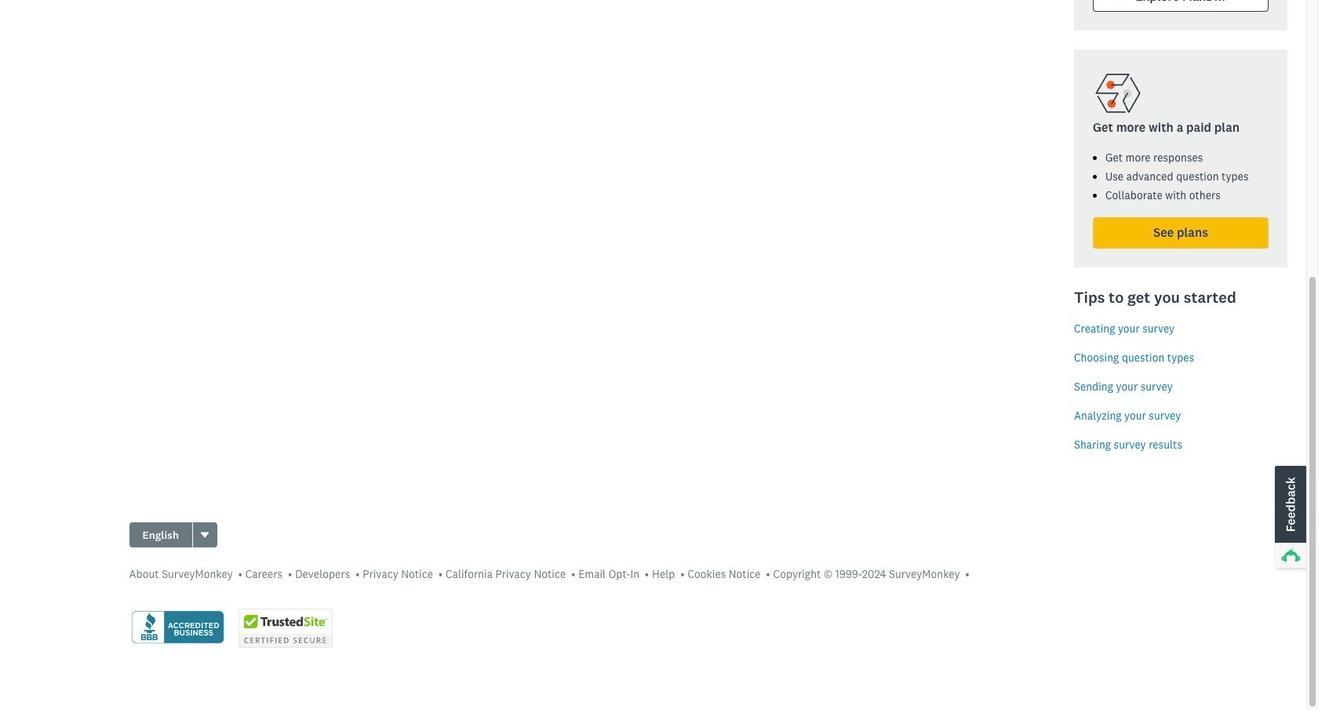 Task type: vqa. For each thing, say whether or not it's contained in the screenshot.
group
yes



Task type: describe. For each thing, give the bounding box(es) containing it.
response based pricing icon image
[[1093, 68, 1143, 118]]

language dropdown image
[[199, 530, 210, 541]]

language dropdown image
[[201, 532, 209, 538]]



Task type: locate. For each thing, give the bounding box(es) containing it.
click to verify bbb accreditation and to see a bbb report. image
[[129, 610, 226, 647]]

group
[[129, 523, 218, 548]]

trustedsite helps keep you safe from identity theft, credit card fraud, spyware, spam, viruses and online scams image
[[238, 609, 332, 648]]



